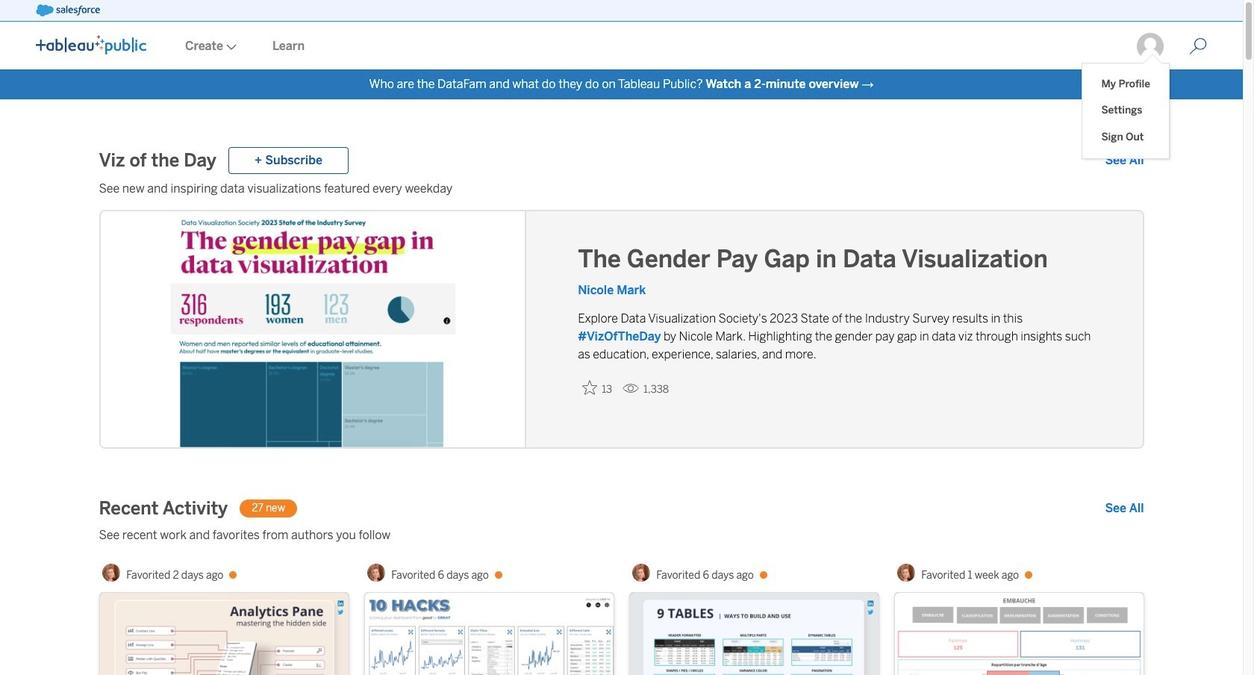 Task type: describe. For each thing, give the bounding box(es) containing it.
workbook thumbnail image for third angela drucioc icon from the left
[[895, 593, 1144, 675]]

workbook thumbnail image for 1st angela drucioc icon from left
[[100, 593, 348, 675]]

tableau public viz of the day image
[[100, 211, 527, 450]]

2 angela drucioc image from the left
[[368, 564, 386, 582]]

go to search image
[[1172, 37, 1225, 55]]

3 angela drucioc image from the left
[[898, 564, 916, 582]]

recent activity heading
[[99, 497, 228, 521]]

viz of the day heading
[[99, 149, 217, 173]]

add favorite image
[[583, 380, 598, 395]]

list options menu
[[1083, 63, 1169, 158]]

see new and inspiring data visualizations featured every weekday element
[[99, 180, 1144, 198]]

salesforce logo image
[[36, 4, 100, 16]]



Task type: vqa. For each thing, say whether or not it's contained in the screenshot.
Angela Drucioc icon
yes



Task type: locate. For each thing, give the bounding box(es) containing it.
workbook thumbnail image for 2nd angela drucioc icon from the right
[[365, 593, 613, 675]]

Add Favorite button
[[578, 376, 617, 400]]

see all viz of the day element
[[1106, 152, 1144, 170]]

workbook thumbnail image for angela drucioc image
[[630, 593, 879, 675]]

1 horizontal spatial angela drucioc image
[[368, 564, 386, 582]]

tara.schultz image
[[1136, 31, 1166, 61]]

dialog
[[1083, 54, 1169, 158]]

1 angela drucioc image from the left
[[103, 564, 120, 582]]

angela drucioc image
[[103, 564, 120, 582], [368, 564, 386, 582], [898, 564, 916, 582]]

1 workbook thumbnail image from the left
[[100, 593, 348, 675]]

2 workbook thumbnail image from the left
[[365, 593, 613, 675]]

logo image
[[36, 35, 146, 55]]

see recent work and favorites from authors you follow element
[[99, 526, 1144, 544]]

see all recent activity element
[[1106, 500, 1144, 518]]

4 workbook thumbnail image from the left
[[895, 593, 1144, 675]]

2 horizontal spatial angela drucioc image
[[898, 564, 916, 582]]

workbook thumbnail image
[[100, 593, 348, 675], [365, 593, 613, 675], [630, 593, 879, 675], [895, 593, 1144, 675]]

0 horizontal spatial angela drucioc image
[[103, 564, 120, 582]]

angela drucioc image
[[633, 564, 651, 582]]

3 workbook thumbnail image from the left
[[630, 593, 879, 675]]



